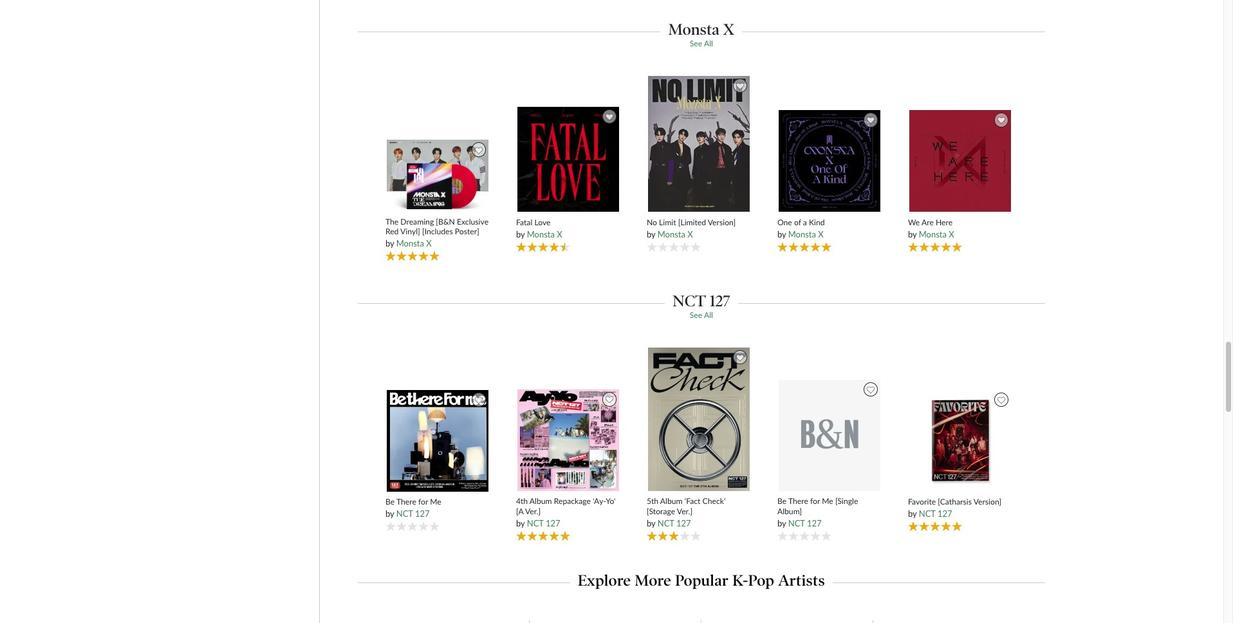 Task type: locate. For each thing, give the bounding box(es) containing it.
nct inside be there for me by nct 127
[[397, 509, 413, 519]]

me inside be there for me [single album] by nct 127
[[822, 497, 834, 506]]

by inside fatal love by monsta x
[[516, 229, 525, 240]]

nct inside 4th album repackage 'ay-yo' [a ver.] by nct 127
[[527, 518, 544, 529]]

ver.] right [a
[[525, 507, 541, 516]]

ver.] down "'fact"
[[677, 507, 693, 516]]

127 inside be there for me [single album] by nct 127
[[808, 518, 822, 529]]

version] right [limited
[[708, 217, 736, 227]]

[includes
[[422, 227, 453, 236]]

favorite [catharsis version] link
[[909, 497, 1013, 507]]

nct 127 link down be there for me link
[[397, 509, 430, 519]]

4th album repackage 'ay-yo' [a ver.] link
[[516, 497, 621, 516]]

see inside nct 127 see all
[[690, 311, 703, 320]]

monsta inside we are here by monsta x
[[919, 229, 947, 240]]

1 vertical spatial see
[[690, 311, 703, 320]]

nct 127 link
[[397, 509, 430, 519], [919, 509, 953, 519], [527, 518, 561, 529], [658, 518, 691, 529], [789, 518, 822, 529]]

0 horizontal spatial album
[[530, 497, 552, 506]]

127 inside 4th album repackage 'ay-yo' [a ver.] by nct 127
[[546, 518, 561, 529]]

nct 127 see all
[[673, 292, 731, 320]]

0 vertical spatial all
[[704, 39, 713, 49]]

0 horizontal spatial there
[[397, 497, 417, 507]]

x
[[724, 20, 735, 39], [557, 229, 563, 240], [688, 229, 693, 240], [819, 229, 824, 240], [949, 229, 955, 240], [427, 239, 432, 249]]

version] right [catharsis
[[974, 497, 1002, 507]]

we
[[909, 217, 920, 227]]

album right the 4th
[[530, 497, 552, 506]]

for left [single at the right bottom of the page
[[811, 497, 820, 506]]

monsta x link for [limited
[[658, 229, 693, 240]]

by inside one of a kind by monsta x
[[778, 229, 787, 240]]

0 horizontal spatial for
[[419, 497, 428, 507]]

all inside monsta x see all
[[704, 39, 713, 49]]

monsta x link down a
[[789, 229, 824, 240]]

by down one
[[778, 229, 787, 240]]

see
[[690, 39, 703, 49], [690, 311, 703, 320]]

1 all from the top
[[704, 39, 713, 49]]

more
[[635, 572, 672, 590]]

1 horizontal spatial version]
[[974, 497, 1002, 507]]

we are here by monsta x
[[909, 217, 955, 240]]

nct inside nct 127 see all
[[673, 292, 707, 311]]

0 horizontal spatial ver.]
[[525, 507, 541, 516]]

0 vertical spatial version]
[[708, 217, 736, 227]]

be inside be there for me [single album] by nct 127
[[778, 497, 787, 506]]

0 vertical spatial see
[[690, 39, 703, 49]]

kind
[[809, 217, 825, 227]]

1 horizontal spatial there
[[789, 497, 809, 506]]

version] inside favorite [catharsis version] by nct 127
[[974, 497, 1002, 507]]

pop
[[749, 572, 775, 590]]

0 horizontal spatial version]
[[708, 217, 736, 227]]

limit
[[659, 217, 677, 227]]

exclusive
[[457, 217, 489, 227]]

for for album]
[[811, 497, 820, 506]]

x inside no limit [limited version] by monsta x
[[688, 229, 693, 240]]

me inside be there for me by nct 127
[[430, 497, 442, 507]]

monsta x link down limit
[[658, 229, 693, 240]]

me
[[822, 497, 834, 506], [430, 497, 442, 507]]

monsta x link for [b&n
[[397, 239, 432, 249]]

there inside be there for me by nct 127
[[397, 497, 417, 507]]

one of a kind link
[[778, 217, 883, 227]]

1 see from the top
[[690, 39, 703, 49]]

x inside one of a kind by monsta x
[[819, 229, 824, 240]]

be inside be there for me by nct 127
[[386, 497, 395, 507]]

for inside be there for me [single album] by nct 127
[[811, 497, 820, 506]]

2 all from the top
[[704, 311, 713, 320]]

me left [single at the right bottom of the page
[[822, 497, 834, 506]]

nct 127 link for ver.]
[[658, 518, 691, 529]]

album
[[530, 497, 552, 506], [661, 497, 683, 506]]

by down fatal
[[516, 229, 525, 240]]

by inside 4th album repackage 'ay-yo' [a ver.] by nct 127
[[516, 518, 525, 529]]

x inside fatal love by monsta x
[[557, 229, 563, 240]]

1 vertical spatial version]
[[974, 497, 1002, 507]]

1 horizontal spatial album
[[661, 497, 683, 506]]

version]
[[708, 217, 736, 227], [974, 497, 1002, 507]]

2 see all link from the top
[[690, 311, 713, 320]]

all inside nct 127 see all
[[704, 311, 713, 320]]

a
[[804, 217, 807, 227]]

me down be there for me image
[[430, 497, 442, 507]]

5th
[[647, 497, 659, 506]]

[catharsis
[[938, 497, 972, 507]]

monsta x link
[[527, 229, 563, 240], [658, 229, 693, 240], [789, 229, 824, 240], [919, 229, 955, 240], [397, 239, 432, 249]]

5th album 'fact check' [storage ver.] image
[[648, 347, 751, 492]]

1 see all link from the top
[[690, 39, 713, 49]]

by down the red
[[386, 239, 394, 249]]

0 horizontal spatial me
[[430, 497, 442, 507]]

2 album from the left
[[661, 497, 683, 506]]

monsta x link down here at the top of page
[[919, 229, 955, 240]]

all
[[704, 39, 713, 49], [704, 311, 713, 320]]

nct 127 link down album]
[[789, 518, 822, 529]]

1 horizontal spatial be
[[778, 497, 787, 506]]

favorite [catharsis version] by nct 127
[[909, 497, 1002, 519]]

127 inside nct 127 see all
[[710, 292, 731, 311]]

monsta x link down vinyl]
[[397, 239, 432, 249]]

by down we
[[909, 229, 917, 240]]

be for album]
[[778, 497, 787, 506]]

by down [storage
[[647, 518, 656, 529]]

album inside 4th album repackage 'ay-yo' [a ver.] by nct 127
[[530, 497, 552, 506]]

explore
[[578, 572, 631, 590]]

there inside be there for me [single album] by nct 127
[[789, 497, 809, 506]]

of
[[795, 217, 802, 227]]

[a
[[516, 507, 524, 516]]

favorite [catharsis version] image
[[909, 389, 1012, 493]]

nct 127 link down favorite
[[919, 509, 953, 519]]

no limit [limited version] link
[[647, 217, 752, 227]]

be there for me by nct 127
[[386, 497, 442, 519]]

be there for me [single album] by nct 127
[[778, 497, 859, 529]]

see all link
[[690, 39, 713, 49], [690, 311, 713, 320]]

vinyl]
[[401, 227, 420, 236]]

monsta
[[669, 20, 720, 39], [527, 229, 555, 240], [658, 229, 686, 240], [789, 229, 817, 240], [919, 229, 947, 240], [397, 239, 424, 249]]

127
[[710, 292, 731, 311], [415, 509, 430, 519], [938, 509, 953, 519], [546, 518, 561, 529], [677, 518, 691, 529], [808, 518, 822, 529]]

be for nct
[[386, 497, 395, 507]]

x inside the dreaming [b&n exclusive red vinyl] [includes poster] by monsta x
[[427, 239, 432, 249]]

1 horizontal spatial ver.]
[[677, 507, 693, 516]]

ver.]
[[525, 507, 541, 516], [677, 507, 693, 516]]

nct 127 link for [a
[[527, 518, 561, 529]]

127 inside favorite [catharsis version] by nct 127
[[938, 509, 953, 519]]

album inside 5th album 'fact check' [storage ver.] by nct 127
[[661, 497, 683, 506]]

0 vertical spatial see all link
[[690, 39, 713, 49]]

nct 127 link down [storage
[[658, 518, 691, 529]]

be there for me link
[[386, 497, 490, 507]]

see all link for nct
[[690, 311, 713, 320]]

be
[[778, 497, 787, 506], [386, 497, 395, 507]]

popular
[[675, 572, 729, 590]]

the dreaming [b&n exclusive red vinyl] [includes poster] image
[[387, 139, 490, 212]]

one
[[778, 217, 793, 227]]

see for nct
[[690, 311, 703, 320]]

0 horizontal spatial be
[[386, 497, 395, 507]]

1 vertical spatial see all link
[[690, 311, 713, 320]]

check'
[[703, 497, 726, 506]]

2 see from the top
[[690, 311, 703, 320]]

version] inside no limit [limited version] by monsta x
[[708, 217, 736, 227]]

2 ver.] from the left
[[677, 507, 693, 516]]

for inside be there for me by nct 127
[[419, 497, 428, 507]]

nct
[[673, 292, 707, 311], [397, 509, 413, 519], [919, 509, 936, 519], [527, 518, 544, 529], [658, 518, 675, 529], [789, 518, 805, 529]]

monsta x link down love
[[527, 229, 563, 240]]

for
[[811, 497, 820, 506], [419, 497, 428, 507]]

no limit [limited version] image
[[648, 75, 751, 213]]

the dreaming [b&n exclusive red vinyl] [includes poster] link
[[386, 217, 490, 237]]

album up [storage
[[661, 497, 683, 506]]

1 horizontal spatial for
[[811, 497, 820, 506]]

by down favorite
[[909, 509, 917, 519]]

monsta inside no limit [limited version] by monsta x
[[658, 229, 686, 240]]

by
[[516, 229, 525, 240], [647, 229, 656, 240], [778, 229, 787, 240], [909, 229, 917, 240], [386, 239, 394, 249], [386, 509, 394, 519], [909, 509, 917, 519], [516, 518, 525, 529], [647, 518, 656, 529], [778, 518, 787, 529]]

by down [a
[[516, 518, 525, 529]]

by down no in the right top of the page
[[647, 229, 656, 240]]

see inside monsta x see all
[[690, 39, 703, 49]]

by down be there for me link
[[386, 509, 394, 519]]

there
[[789, 497, 809, 506], [397, 497, 417, 507]]

[b&n
[[436, 217, 455, 227]]

1 ver.] from the left
[[525, 507, 541, 516]]

for down be there for me image
[[419, 497, 428, 507]]

1 vertical spatial all
[[704, 311, 713, 320]]

by down album]
[[778, 518, 787, 529]]

nct 127 link down 4th album repackage 'ay-yo' [a ver.] link
[[527, 518, 561, 529]]

1 album from the left
[[530, 497, 552, 506]]

nct inside 5th album 'fact check' [storage ver.] by nct 127
[[658, 518, 675, 529]]

album]
[[778, 507, 802, 516]]

red
[[386, 227, 399, 236]]

1 horizontal spatial me
[[822, 497, 834, 506]]

no limit [limited version] by monsta x
[[647, 217, 736, 240]]



Task type: vqa. For each thing, say whether or not it's contained in the screenshot.
Crafts
no



Task type: describe. For each thing, give the bounding box(es) containing it.
album for ver.]
[[530, 497, 552, 506]]

me for album]
[[822, 497, 834, 506]]

monsta x see all
[[669, 20, 735, 49]]

monsta x link for a
[[789, 229, 824, 240]]

love
[[535, 217, 551, 227]]

4th album repackage 'ay-yo' [a ver.] image
[[517, 389, 620, 492]]

dreaming
[[401, 217, 434, 227]]

monsta x link for by
[[527, 229, 563, 240]]

ver.] inside 4th album repackage 'ay-yo' [a ver.] by nct 127
[[525, 507, 541, 516]]

me for nct
[[430, 497, 442, 507]]

by inside no limit [limited version] by monsta x
[[647, 229, 656, 240]]

4th
[[516, 497, 528, 506]]

4th album repackage 'ay-yo' [a ver.] by nct 127
[[516, 497, 616, 529]]

be there for me image
[[387, 389, 490, 493]]

favorite
[[909, 497, 936, 507]]

monsta inside one of a kind by monsta x
[[789, 229, 817, 240]]

127 inside 5th album 'fact check' [storage ver.] by nct 127
[[677, 518, 691, 529]]

no
[[647, 217, 657, 227]]

fatal
[[516, 217, 533, 227]]

we are here link
[[909, 217, 1013, 227]]

by inside the dreaming [b&n exclusive red vinyl] [includes poster] by monsta x
[[386, 239, 394, 249]]

be there for me [single album] image
[[779, 379, 882, 492]]

monsta inside the dreaming [b&n exclusive red vinyl] [includes poster] by monsta x
[[397, 239, 424, 249]]

be there for me [single album] link
[[778, 497, 883, 516]]

nct 127 link for nct
[[397, 509, 430, 519]]

see for monsta
[[690, 39, 703, 49]]

fatal love link
[[516, 217, 621, 227]]

the dreaming [b&n exclusive red vinyl] [includes poster] by monsta x
[[386, 217, 489, 249]]

[single
[[836, 497, 859, 506]]

by inside be there for me [single album] by nct 127
[[778, 518, 787, 529]]

ver.] inside 5th album 'fact check' [storage ver.] by nct 127
[[677, 507, 693, 516]]

[storage
[[647, 507, 676, 516]]

explore more popular k-pop artists section
[[358, 568, 1046, 590]]

we are here image
[[909, 109, 1012, 213]]

all for monsta
[[704, 39, 713, 49]]

monsta inside monsta x see all
[[669, 20, 720, 39]]

artists
[[779, 572, 826, 590]]

x inside we are here by monsta x
[[949, 229, 955, 240]]

by inside 5th album 'fact check' [storage ver.] by nct 127
[[647, 518, 656, 529]]

there for nct
[[397, 497, 417, 507]]

by inside favorite [catharsis version] by nct 127
[[909, 509, 917, 519]]

for for nct
[[419, 497, 428, 507]]

'ay-
[[593, 497, 606, 506]]

are
[[922, 217, 934, 227]]

album for by
[[661, 497, 683, 506]]

yo'
[[606, 497, 616, 506]]

there for album]
[[789, 497, 809, 506]]

[limited
[[679, 217, 707, 227]]

nct inside be there for me [single album] by nct 127
[[789, 518, 805, 529]]

nct 127 link for 127
[[919, 509, 953, 519]]

nct 127 link for album]
[[789, 518, 822, 529]]

explore more popular k-pop artists
[[578, 572, 826, 590]]

by inside be there for me by nct 127
[[386, 509, 394, 519]]

by inside we are here by monsta x
[[909, 229, 917, 240]]

poster]
[[455, 227, 480, 236]]

5th album 'fact check' [storage ver.] link
[[647, 497, 752, 516]]

monsta x link for here
[[919, 229, 955, 240]]

fatal love image
[[517, 106, 620, 213]]

127 inside be there for me by nct 127
[[415, 509, 430, 519]]

all for nct
[[704, 311, 713, 320]]

one of a kind image
[[779, 110, 882, 213]]

nct inside favorite [catharsis version] by nct 127
[[919, 509, 936, 519]]

here
[[936, 217, 953, 227]]

x inside monsta x see all
[[724, 20, 735, 39]]

k-
[[733, 572, 749, 590]]

repackage
[[554, 497, 591, 506]]

see all link for monsta
[[690, 39, 713, 49]]

'fact
[[685, 497, 701, 506]]

the
[[386, 217, 399, 227]]

5th album 'fact check' [storage ver.] by nct 127
[[647, 497, 726, 529]]

one of a kind by monsta x
[[778, 217, 825, 240]]

fatal love by monsta x
[[516, 217, 563, 240]]

monsta inside fatal love by monsta x
[[527, 229, 555, 240]]



